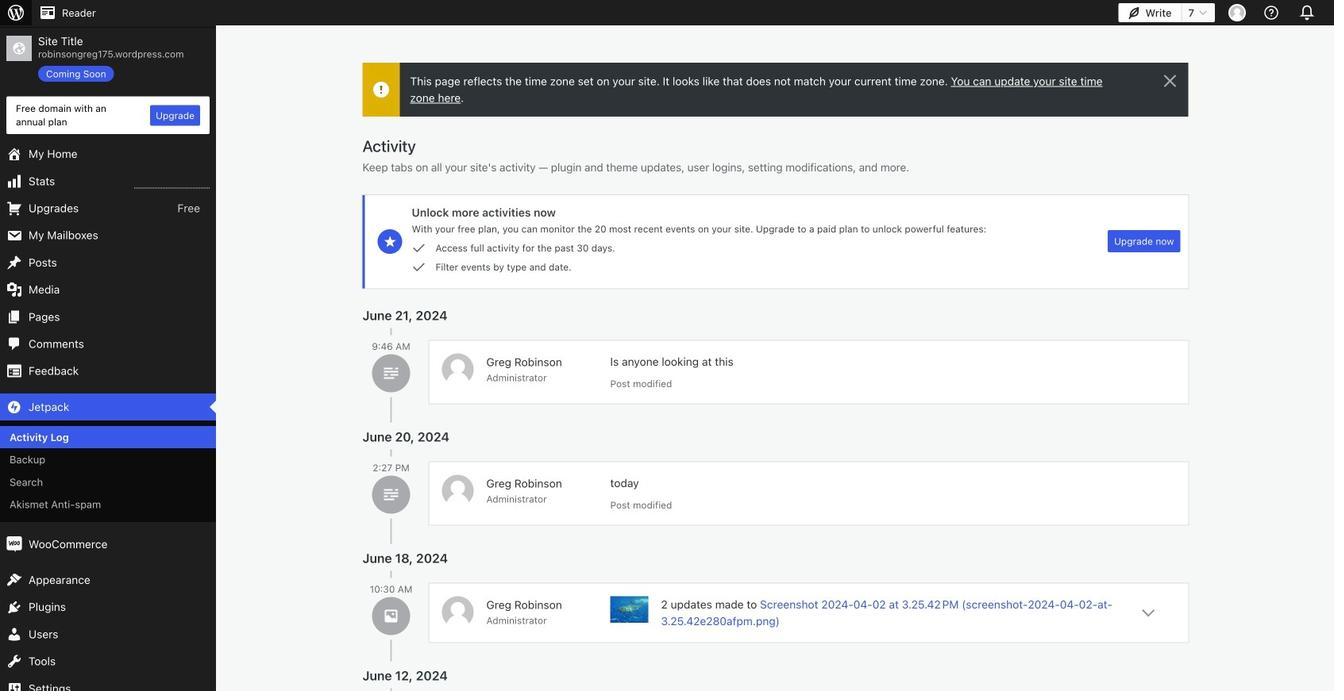 Task type: describe. For each thing, give the bounding box(es) containing it.
1 img image from the top
[[6, 399, 22, 415]]

highest hourly views 0 image
[[134, 178, 210, 189]]

notice status
[[363, 63, 1189, 117]]

manage your notifications image
[[1296, 2, 1319, 24]]

manage your sites image
[[6, 3, 25, 22]]

2 img image from the top
[[6, 537, 22, 553]]

screenshot 2024-04-02 at 3.25.42 pm (screenshot-2024-04-02-at-3.25.42e280afpm.png) image
[[610, 597, 649, 623]]



Task type: locate. For each thing, give the bounding box(es) containing it.
help image
[[1262, 3, 1281, 22]]

dismiss image
[[1161, 71, 1180, 91]]

0 vertical spatial img image
[[6, 399, 22, 415]]

main content
[[363, 63, 1189, 692]]

1 vertical spatial img image
[[6, 537, 22, 553]]

wrapper drop image
[[375, 83, 388, 96]]

img image
[[6, 399, 22, 415], [6, 537, 22, 553]]

my profile image
[[1229, 4, 1246, 21]]



Task type: vqa. For each thing, say whether or not it's contained in the screenshot.
Screenshot 2024-04-02 at 3.25.42 PM (screenshot-2024-04-02-at-3.25.42e280afpm.png) IMAGE
yes



